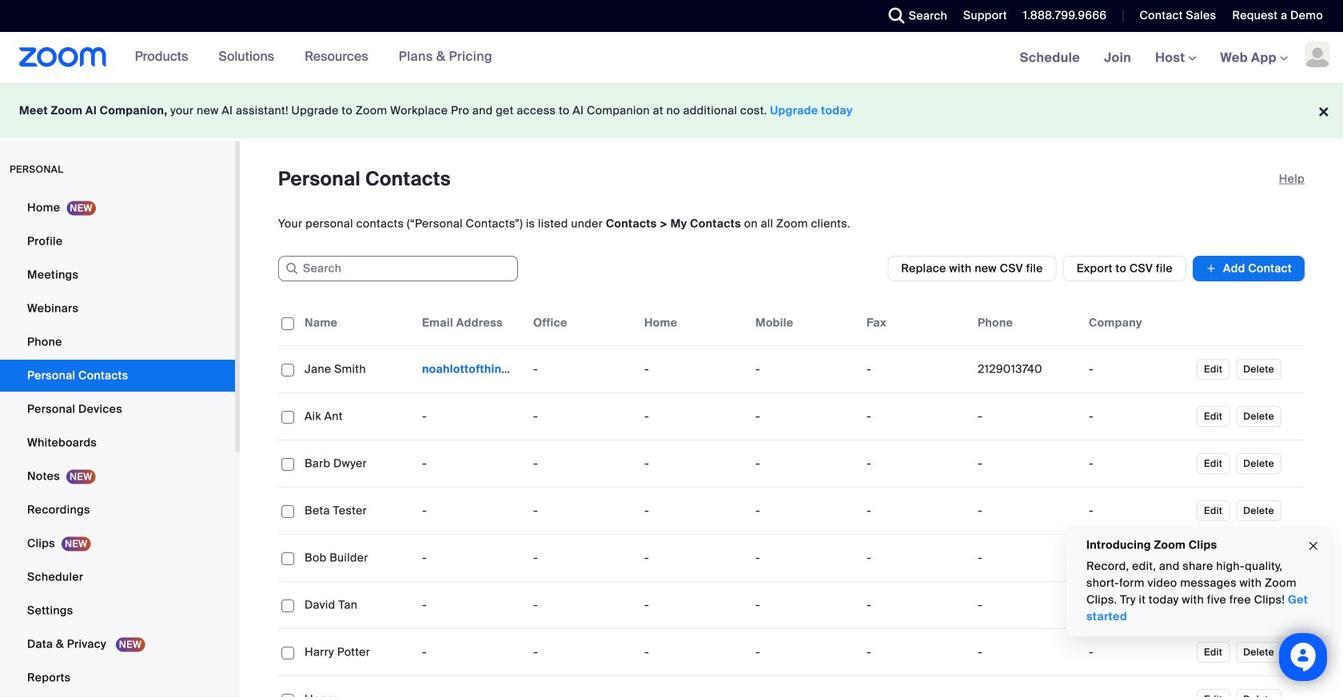Task type: describe. For each thing, give the bounding box(es) containing it.
zoom logo image
[[19, 47, 107, 67]]

personal menu menu
[[0, 192, 235, 696]]

Search Contacts Input text field
[[278, 256, 518, 281]]

add image
[[1206, 261, 1217, 277]]

product information navigation
[[107, 32, 504, 83]]

profile picture image
[[1305, 42, 1331, 67]]

close image
[[1307, 537, 1320, 555]]



Task type: vqa. For each thing, say whether or not it's contained in the screenshot.
first Menu Item from the bottom of the Admin Menu MENU right Icon
no



Task type: locate. For each thing, give the bounding box(es) containing it.
meetings navigation
[[1008, 32, 1343, 84]]

banner
[[0, 32, 1343, 84]]

cell
[[416, 353, 527, 385], [972, 353, 1083, 385], [1083, 353, 1194, 385], [972, 401, 1083, 433], [1083, 401, 1194, 433], [972, 448, 1083, 480], [1083, 448, 1194, 480], [972, 495, 1083, 527], [1083, 495, 1194, 527], [972, 542, 1083, 574], [1083, 542, 1194, 574], [972, 589, 1083, 621], [1083, 589, 1194, 621], [972, 636, 1083, 668], [1083, 636, 1194, 668], [416, 676, 527, 697], [527, 676, 638, 697], [638, 676, 749, 697], [749, 676, 860, 697], [860, 676, 972, 697], [972, 676, 1083, 697], [1083, 676, 1194, 697]]

application
[[278, 301, 1305, 697]]

footer
[[0, 83, 1343, 138]]



